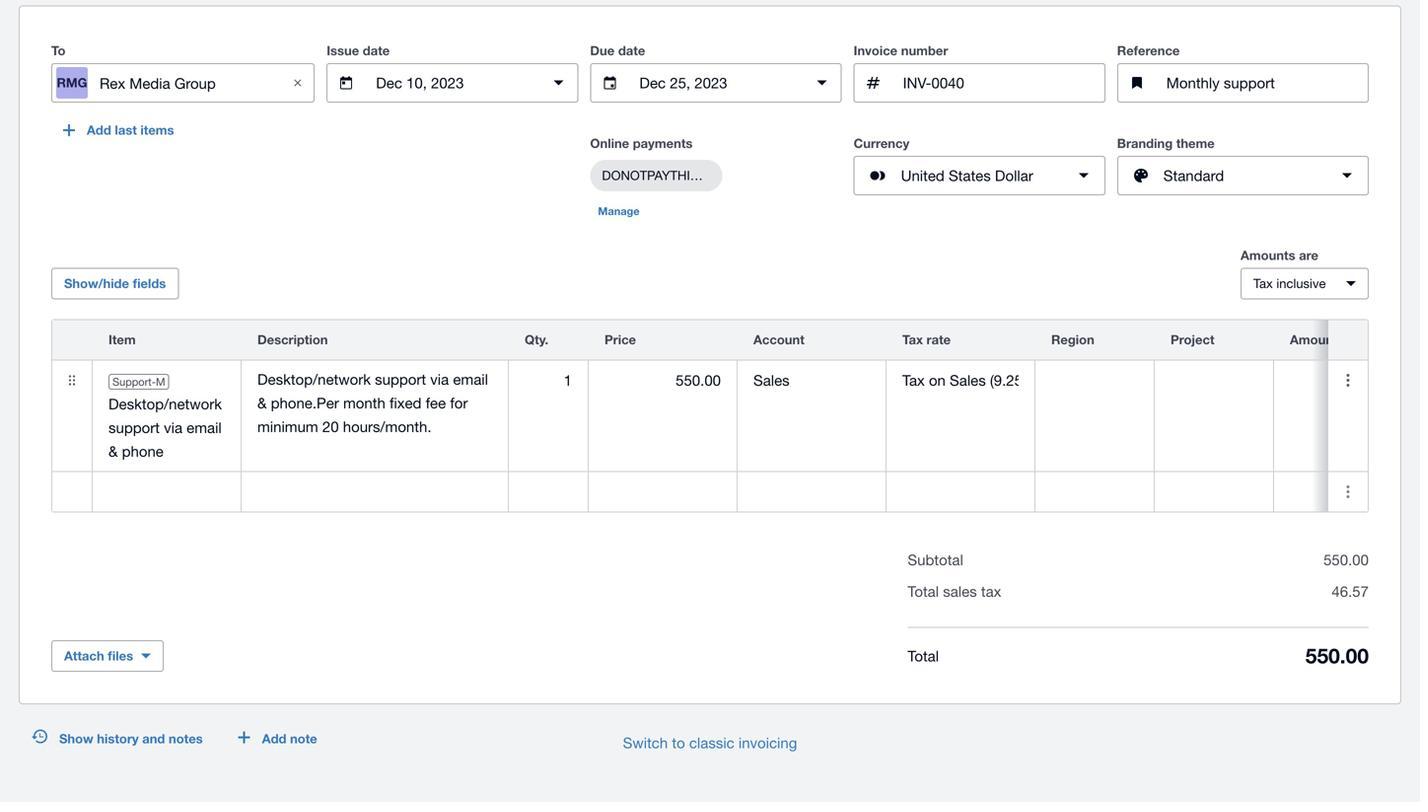 Task type: describe. For each thing, give the bounding box(es) containing it.
online
[[591, 136, 630, 151]]

amount
[[1291, 332, 1339, 347]]

account
[[754, 332, 805, 347]]

total sales tax
[[908, 583, 1002, 600]]

Invoice number text field
[[902, 64, 1105, 102]]

online payments
[[591, 136, 693, 151]]

total for total sales tax
[[908, 583, 940, 600]]

switch to classic invoicing
[[623, 734, 798, 752]]

inclusive
[[1277, 276, 1327, 291]]

support-
[[112, 376, 156, 388]]

switch to classic invoicing button
[[608, 723, 813, 763]]

date for issue date
[[363, 43, 390, 58]]

drag and drop line image
[[52, 361, 92, 400]]

manage button
[[591, 199, 648, 223]]

items
[[141, 122, 174, 138]]

due
[[591, 43, 615, 58]]

attach
[[64, 648, 104, 664]]

Issue date text field
[[374, 64, 531, 102]]

switch
[[623, 734, 668, 752]]

none field tax rate
[[887, 361, 1035, 400]]

standard button
[[1118, 156, 1370, 196]]

rmg
[[57, 75, 87, 90]]

Account text field
[[738, 362, 886, 399]]

support
[[109, 419, 160, 436]]

files
[[108, 648, 133, 664]]

item
[[109, 332, 136, 347]]

more date options image
[[539, 63, 579, 103]]

Due date text field
[[638, 64, 795, 102]]

note
[[290, 731, 318, 747]]

add last items
[[87, 122, 174, 138]]

1 vertical spatial 550.00
[[1306, 644, 1370, 668]]

none field account
[[738, 361, 886, 400]]

price
[[605, 332, 636, 347]]

more date options image
[[803, 63, 842, 103]]

tax rate
[[903, 332, 951, 347]]

reference
[[1118, 43, 1181, 58]]

qty.
[[525, 332, 549, 347]]

united states dollar
[[902, 167, 1034, 184]]

0 vertical spatial 550.00
[[1324, 551, 1370, 569]]

description
[[258, 332, 328, 347]]

currency
[[854, 136, 910, 151]]

fields
[[133, 276, 166, 291]]

none field tracking-categories-autocompleter
[[1036, 361, 1155, 400]]

quantity field for desktop/network support via email & phone.per month fixed fee for minimum 20 hours/month. text field on the left
[[509, 362, 588, 399]]

manage
[[598, 205, 640, 218]]

Tax rate text field
[[887, 362, 1035, 399]]

rex media group
[[100, 74, 216, 92]]

tax inclusive button
[[1241, 268, 1370, 300]]

and
[[142, 731, 165, 747]]

standard
[[1164, 167, 1225, 184]]

tax
[[982, 583, 1002, 600]]

theme
[[1177, 136, 1215, 151]]

subtotal
[[908, 551, 964, 569]]

show history and notes button
[[20, 723, 215, 755]]

none field project-autocompleter
[[1156, 361, 1274, 400]]

united
[[902, 167, 945, 184]]

more line item options image for amount field for description text box
[[1329, 472, 1369, 512]]

amounts
[[1241, 248, 1296, 263]]

sales
[[944, 583, 978, 600]]

&
[[109, 443, 118, 460]]

invoice line item list element
[[51, 319, 1421, 513]]

46.57
[[1333, 583, 1370, 600]]

notes
[[169, 731, 203, 747]]

add note
[[262, 731, 318, 747]]

Reference text field
[[1165, 64, 1369, 102]]

tax inclusive
[[1254, 276, 1327, 291]]

tax for tax inclusive
[[1254, 276, 1274, 291]]

classic
[[690, 734, 735, 752]]

add last items button
[[51, 115, 186, 146]]



Task type: locate. For each thing, give the bounding box(es) containing it.
issue date
[[327, 43, 390, 58]]

none field the inventory item
[[93, 472, 241, 512]]

states
[[949, 167, 991, 184]]

Price field
[[589, 362, 737, 399], [589, 473, 737, 511]]

0 vertical spatial more line item options image
[[1329, 361, 1369, 400]]

1 quantity field from the top
[[509, 362, 588, 399]]

price field for description text box's quantity field
[[589, 473, 737, 511]]

to
[[51, 43, 66, 58]]

0 vertical spatial amount field
[[1275, 362, 1421, 399]]

payments
[[633, 136, 693, 151]]

quantity field for description text box
[[509, 473, 588, 511]]

tax
[[1254, 276, 1274, 291], [903, 332, 924, 347]]

number
[[902, 43, 949, 58]]

dollar
[[996, 167, 1034, 184]]

550.00
[[1324, 551, 1370, 569], [1306, 644, 1370, 668]]

group
[[175, 74, 216, 92]]

0 vertical spatial total
[[908, 583, 940, 600]]

history
[[97, 731, 139, 747]]

attach files
[[64, 648, 133, 664]]

1 amount field from the top
[[1275, 362, 1421, 399]]

media
[[130, 74, 170, 92]]

tracking-categories-autocompleter text field
[[1036, 362, 1155, 399]]

branding theme
[[1118, 136, 1215, 151]]

add left the note
[[262, 731, 287, 747]]

date right issue
[[363, 43, 390, 58]]

1 total from the top
[[908, 583, 940, 600]]

tax left rate
[[903, 332, 924, 347]]

show
[[59, 731, 93, 747]]

2 amount field from the top
[[1275, 473, 1421, 511]]

show/hide fields button
[[51, 268, 179, 300]]

1 vertical spatial price field
[[589, 473, 737, 511]]

0 horizontal spatial add
[[87, 122, 111, 138]]

2 quantity field from the top
[[509, 473, 588, 511]]

price field for quantity field corresponding to desktop/network support via email & phone.per month fixed fee for minimum 20 hours/month. text field on the left
[[589, 362, 737, 399]]

project
[[1171, 332, 1215, 347]]

via
[[164, 419, 183, 436]]

project-autocompleter text field
[[1156, 362, 1274, 399]]

0 vertical spatial add
[[87, 122, 111, 138]]

amount field for description text box
[[1275, 473, 1421, 511]]

0 vertical spatial tax
[[1254, 276, 1274, 291]]

united states dollar button
[[854, 156, 1106, 196]]

phone
[[122, 443, 164, 460]]

1 vertical spatial more line item options image
[[1329, 472, 1369, 512]]

Description text field
[[242, 473, 508, 511]]

more line item options image for desktop/network support via email & phone.per month fixed fee for minimum 20 hours/month. text field on the left amount field
[[1329, 361, 1369, 400]]

1 vertical spatial amount field
[[1275, 473, 1421, 511]]

amount field for desktop/network support via email & phone.per month fixed fee for minimum 20 hours/month. text field on the left
[[1275, 362, 1421, 399]]

tax for tax rate
[[903, 332, 924, 347]]

1 more line item options image from the top
[[1329, 361, 1369, 400]]

close image
[[278, 63, 318, 103]]

tax down amounts
[[1254, 276, 1274, 291]]

desktop/network
[[109, 395, 222, 413]]

0 horizontal spatial date
[[363, 43, 390, 58]]

1 horizontal spatial tax
[[1254, 276, 1274, 291]]

show/hide fields
[[64, 276, 166, 291]]

are
[[1300, 248, 1319, 263]]

add for add note
[[262, 731, 287, 747]]

550.00 down 46.57
[[1306, 644, 1370, 668]]

add for add last items
[[87, 122, 111, 138]]

invoice
[[854, 43, 898, 58]]

Amount field
[[1275, 362, 1421, 399], [1275, 473, 1421, 511]]

email
[[187, 419, 222, 436]]

1 horizontal spatial add
[[262, 731, 287, 747]]

None field
[[93, 361, 241, 471], [738, 361, 886, 400], [887, 361, 1035, 400], [1036, 361, 1155, 400], [1156, 361, 1274, 400], [93, 472, 241, 512], [93, 361, 241, 471]]

2 total from the top
[[908, 647, 940, 664]]

add left last
[[87, 122, 111, 138]]

invoice number
[[854, 43, 949, 58]]

1 date from the left
[[363, 43, 390, 58]]

add inside button
[[262, 731, 287, 747]]

attach files button
[[51, 641, 164, 672]]

amounts are
[[1241, 248, 1319, 263]]

2 more line item options image from the top
[[1329, 472, 1369, 512]]

rex
[[100, 74, 125, 92]]

tax inside "invoice line item list" element
[[903, 332, 924, 347]]

add
[[87, 122, 111, 138], [262, 731, 287, 747]]

date right 'due'
[[619, 43, 646, 58]]

1 vertical spatial add
[[262, 731, 287, 747]]

more line item options image
[[1329, 361, 1369, 400], [1329, 472, 1369, 512]]

tax inside tax inclusive popup button
[[1254, 276, 1274, 291]]

m
[[156, 376, 165, 388]]

2 price field from the top
[[589, 473, 737, 511]]

total down the total sales tax
[[908, 647, 940, 664]]

2 date from the left
[[619, 43, 646, 58]]

0 vertical spatial quantity field
[[509, 362, 588, 399]]

date
[[363, 43, 390, 58], [619, 43, 646, 58]]

region
[[1052, 332, 1095, 347]]

show history and notes
[[59, 731, 203, 747]]

invoice number element
[[854, 63, 1106, 103]]

1 price field from the top
[[589, 362, 737, 399]]

1 vertical spatial tax
[[903, 332, 924, 347]]

support-m desktop/network support via email & phone
[[109, 376, 222, 460]]

issue
[[327, 43, 359, 58]]

Inventory item text field
[[93, 473, 241, 511]]

total
[[908, 583, 940, 600], [908, 647, 940, 664]]

add note button
[[227, 723, 329, 755]]

last
[[115, 122, 137, 138]]

more line item options element
[[1329, 320, 1369, 360]]

Quantity field
[[509, 362, 588, 399], [509, 473, 588, 511]]

invoicing
[[739, 734, 798, 752]]

Description text field
[[242, 361, 508, 446]]

branding
[[1118, 136, 1173, 151]]

1 vertical spatial quantity field
[[509, 473, 588, 511]]

to
[[672, 734, 686, 752]]

rate
[[927, 332, 951, 347]]

1 horizontal spatial date
[[619, 43, 646, 58]]

0 vertical spatial price field
[[589, 362, 737, 399]]

add inside button
[[87, 122, 111, 138]]

due date
[[591, 43, 646, 58]]

0 horizontal spatial tax
[[903, 332, 924, 347]]

date for due date
[[619, 43, 646, 58]]

total for total
[[908, 647, 940, 664]]

total down subtotal
[[908, 583, 940, 600]]

1 vertical spatial total
[[908, 647, 940, 664]]

show/hide
[[64, 276, 129, 291]]

550.00 up 46.57
[[1324, 551, 1370, 569]]



Task type: vqa. For each thing, say whether or not it's contained in the screenshot.
550.00
yes



